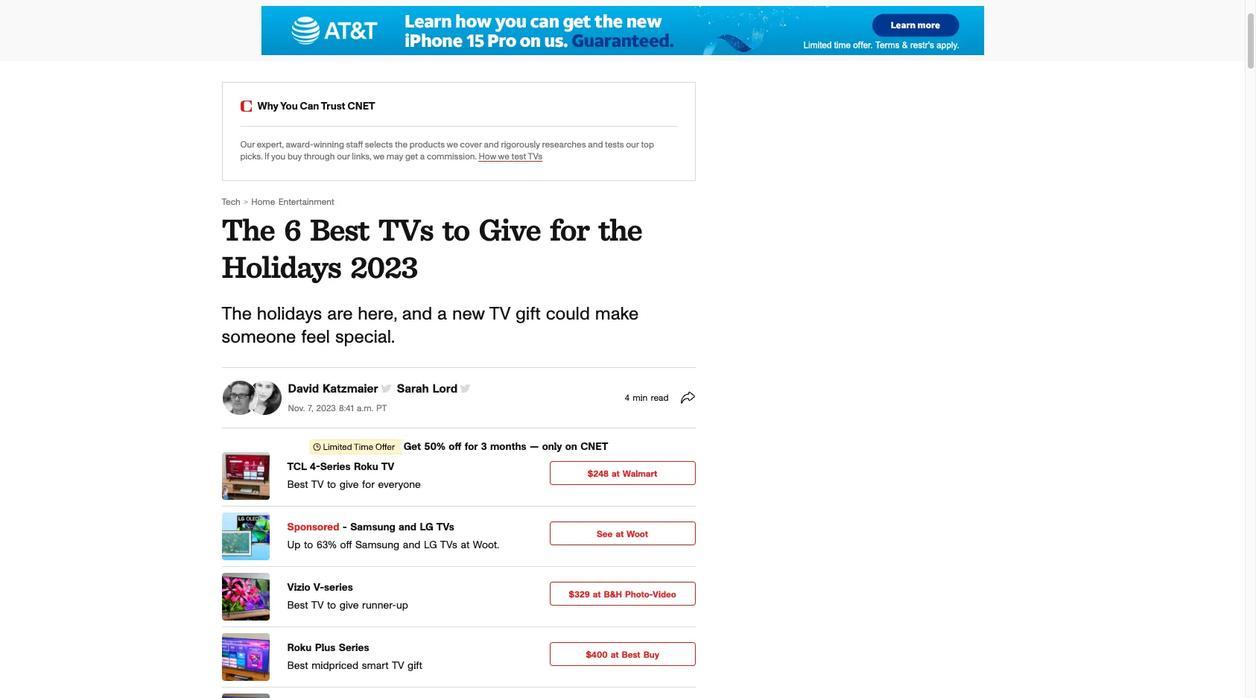 Task type: locate. For each thing, give the bounding box(es) containing it.
0 horizontal spatial the
[[395, 140, 408, 149]]

if
[[265, 152, 269, 161]]

tests
[[605, 140, 624, 149]]

0 horizontal spatial home
[[251, 197, 275, 206]]

cnet logo image
[[240, 100, 251, 111]]

everyone
[[378, 480, 421, 490]]

4-
[[310, 462, 320, 472]]

the inside the 6 best tvs to give for the holidays 2023
[[598, 211, 642, 248]]

home entertainment link
[[251, 197, 334, 206]]

2023 up here,
[[350, 248, 418, 285]]

sponsored
[[287, 522, 339, 533]]

50%
[[424, 442, 445, 452]]

2023 right 7,
[[316, 404, 336, 413]]

to left give
[[442, 211, 469, 248]]

series inside tcl 4-series roku tv best tv to give for everyone
[[320, 462, 351, 472]]

2 horizontal spatial we
[[498, 152, 510, 161]]

expert,
[[257, 140, 284, 149]]

the inside the holidays are here, and a new tv gift could make someone feel special.
[[222, 305, 252, 323]]

—
[[530, 442, 539, 452]]

tv inside roku plus series best midpriced smart tv gift
[[392, 661, 404, 671]]

to up 'sponsored'
[[327, 480, 336, 490]]

series up midpriced
[[339, 643, 369, 653]]

1 vertical spatial the
[[598, 211, 642, 248]]

off
[[449, 442, 461, 452], [340, 540, 352, 551]]

at right $248
[[612, 469, 620, 478]]

cnet
[[348, 101, 375, 111], [581, 442, 608, 452]]

at left b&h
[[593, 590, 601, 599]]

give
[[340, 480, 359, 490], [340, 601, 359, 611]]

finder
[[954, 23, 987, 35]]

sarah lord
[[397, 383, 458, 395]]

lg left woot.
[[424, 540, 437, 551]]

holidays
[[257, 305, 322, 323]]

0 vertical spatial series
[[320, 462, 351, 472]]

could
[[546, 305, 590, 323]]

1 vertical spatial roku
[[287, 643, 312, 653]]

1 vertical spatial gift
[[408, 661, 422, 671]]

1 horizontal spatial home
[[581, 23, 613, 35]]

off down -
[[340, 540, 352, 551]]

best down entertainment
[[310, 211, 369, 248]]

the for the holidays are here, and a new tv gift could make someone feel special.
[[222, 305, 252, 323]]

and
[[484, 140, 499, 149], [588, 140, 603, 149], [402, 305, 432, 323], [399, 522, 417, 533], [403, 540, 421, 551]]

price
[[923, 23, 950, 35]]

our
[[240, 140, 255, 149]]

0 vertical spatial the
[[395, 140, 408, 149]]

1 horizontal spatial roku
[[354, 462, 378, 472]]

home left internet
[[690, 23, 722, 35]]

winning
[[313, 140, 344, 149]]

3
[[481, 442, 487, 452]]

money
[[530, 23, 566, 35]]

1 vertical spatial a
[[437, 305, 447, 323]]

series inside roku plus series best midpriced smart tv gift
[[339, 643, 369, 653]]

at right see
[[616, 530, 624, 539]]

2 the from the top
[[222, 305, 252, 323]]

at left woot.
[[461, 540, 470, 551]]

and right here,
[[402, 305, 432, 323]]

1 vertical spatial off
[[340, 540, 352, 551]]

0 horizontal spatial a
[[420, 152, 425, 161]]

to inside the 6 best tvs to give for the holidays 2023
[[442, 211, 469, 248]]

special.
[[335, 328, 395, 346]]

1 vertical spatial the
[[222, 305, 252, 323]]

1 vertical spatial for
[[465, 442, 478, 452]]

for inside tcl 4-series roku tv best tv to give for everyone
[[362, 480, 375, 490]]

products
[[410, 140, 445, 149]]

tech down picks.
[[222, 197, 241, 206]]

1 vertical spatial series
[[339, 643, 369, 653]]

how we test tvs link
[[479, 152, 543, 161]]

photo-
[[625, 590, 653, 599]]

our left top
[[626, 140, 639, 149]]

2 vertical spatial for
[[362, 480, 375, 490]]

for right give
[[550, 211, 589, 248]]

to
[[442, 211, 469, 248], [327, 480, 336, 490], [304, 540, 313, 551], [327, 601, 336, 611]]

for left everyone
[[362, 480, 375, 490]]

for
[[550, 211, 589, 248], [465, 442, 478, 452], [362, 480, 375, 490]]

0 horizontal spatial we
[[373, 152, 385, 161]]

0 vertical spatial the
[[222, 211, 275, 248]]

best down tcl
[[287, 480, 308, 490]]

to right up
[[304, 540, 313, 551]]

best left buy
[[622, 650, 641, 659]]

vizio v-series on a tv stand image
[[222, 573, 269, 621]]

we left test
[[498, 152, 510, 161]]

at inside 'link'
[[612, 469, 620, 478]]

home entertainment
[[251, 197, 334, 206]]

tech left money
[[490, 23, 515, 35]]

commission.
[[427, 152, 477, 161]]

series right tcl
[[320, 462, 351, 472]]

63%
[[317, 540, 337, 551]]

tv up everyone
[[381, 462, 395, 472]]

tv right smart
[[392, 661, 404, 671]]

roku inside roku plus series best midpriced smart tv gift
[[287, 643, 312, 653]]

2 give from the top
[[340, 601, 359, 611]]

price finder link
[[923, 5, 987, 53]]

2 horizontal spatial for
[[550, 211, 589, 248]]

1 the from the top
[[222, 211, 275, 248]]

1 vertical spatial samsung
[[355, 540, 400, 551]]

2 horizontal spatial home
[[690, 23, 722, 35]]

a.m.
[[357, 404, 373, 413]]

0 vertical spatial give
[[340, 480, 359, 490]]

best inside the 6 best tvs to give for the holidays 2023
[[310, 211, 369, 248]]

tv inside the holidays are here, and a new tv gift could make someone feel special.
[[489, 305, 510, 323]]

0 horizontal spatial gift
[[408, 661, 422, 671]]

0 horizontal spatial roku
[[287, 643, 312, 653]]

at inside the sponsored - samsung and lg tvs up to 63% off samsung and lg tvs at woot.
[[461, 540, 470, 551]]

sleep
[[877, 23, 908, 35]]

0 vertical spatial gift
[[516, 305, 541, 323]]

advertisement region
[[261, 6, 984, 55]]

1 vertical spatial tech
[[222, 197, 241, 206]]

1 horizontal spatial gift
[[516, 305, 541, 323]]

and up how
[[484, 140, 499, 149]]

series for 4-
[[320, 462, 351, 472]]

samsung right 63%
[[355, 540, 400, 551]]

samsung
[[350, 522, 395, 533], [355, 540, 400, 551]]

home right tech "link"
[[251, 197, 275, 206]]

gift
[[516, 305, 541, 323], [408, 661, 422, 671]]

0 vertical spatial a
[[420, 152, 425, 161]]

0 vertical spatial cnet
[[348, 101, 375, 111]]

top
[[641, 140, 654, 149]]

0 vertical spatial lg
[[420, 522, 433, 533]]

1 vertical spatial give
[[340, 601, 359, 611]]

tv inside the vizio v-series best tv to give runner-up
[[311, 601, 324, 611]]

see
[[597, 530, 613, 539]]

give
[[479, 211, 541, 248]]

roku inside tcl 4-series roku tv best tv to give for everyone
[[354, 462, 378, 472]]

price finder
[[923, 23, 987, 35]]

cnet image
[[140, 13, 273, 43]]

gift left could
[[516, 305, 541, 323]]

for left 3 at the left bottom
[[465, 442, 478, 452]]

a inside our expert, award-winning staff selects the products we cover and rigorously researches and tests our top picks. if you buy through our links, we may get a commission.
[[420, 152, 425, 161]]

we up 'commission.'
[[447, 140, 458, 149]]

tv down v-
[[311, 601, 324, 611]]

best left midpriced
[[287, 661, 308, 671]]

tv
[[489, 305, 510, 323], [381, 462, 395, 472], [311, 480, 324, 490], [311, 601, 324, 611], [392, 661, 404, 671]]

off inside the sponsored - samsung and lg tvs up to 63% off samsung and lg tvs at woot.
[[340, 540, 352, 551]]

roku up everyone
[[354, 462, 378, 472]]

roku left "plus"
[[287, 643, 312, 653]]

tech
[[490, 23, 515, 35], [222, 197, 241, 206]]

may
[[387, 152, 403, 161]]

plus
[[315, 643, 336, 653]]

the down tech "link"
[[222, 211, 275, 248]]

1 give from the top
[[340, 480, 359, 490]]

series for plus
[[339, 643, 369, 653]]

internet
[[725, 23, 766, 35]]

best
[[310, 211, 369, 248], [287, 480, 308, 490], [287, 601, 308, 611], [622, 650, 641, 659], [287, 661, 308, 671]]

the up someone
[[222, 305, 252, 323]]

1 horizontal spatial tech
[[490, 23, 515, 35]]

buy
[[644, 650, 659, 659]]

links,
[[352, 152, 371, 161]]

tv right the new
[[489, 305, 510, 323]]

1 horizontal spatial the
[[598, 211, 642, 248]]

cnet right "trust"
[[348, 101, 375, 111]]

0 vertical spatial 2023
[[350, 248, 418, 285]]

through
[[304, 152, 335, 161]]

entertainment
[[278, 197, 334, 206]]

give up -
[[340, 480, 359, 490]]

a inside the holidays are here, and a new tv gift could make someone feel special.
[[437, 305, 447, 323]]

at for sponsored - samsung and lg tvs up to 63% off samsung and lg tvs at woot.
[[616, 530, 624, 539]]

samsung right -
[[350, 522, 395, 533]]

tcl 4-series roku tv best tv to give for everyone
[[287, 462, 421, 490]]

a
[[420, 152, 425, 161], [437, 305, 447, 323]]

lg
[[420, 522, 433, 533], [424, 540, 437, 551]]

gift inside roku plus series best midpriced smart tv gift
[[408, 661, 422, 671]]

0 horizontal spatial cnet
[[348, 101, 375, 111]]

0 horizontal spatial for
[[362, 480, 375, 490]]

at right $400
[[611, 650, 619, 659]]

our down staff
[[337, 152, 350, 161]]

we down selects
[[373, 152, 385, 161]]

0 horizontal spatial tech
[[222, 197, 241, 206]]

tech link
[[222, 197, 241, 206]]

give down series
[[340, 601, 359, 611]]

the inside the 6 best tvs to give for the holidays 2023
[[222, 211, 275, 248]]

thumbnail lord sarah 268 ret2 reel image
[[247, 381, 281, 415]]

a left the new
[[437, 305, 447, 323]]

0 vertical spatial our
[[626, 140, 639, 149]]

our
[[626, 140, 639, 149], [337, 152, 350, 161]]

lg down everyone
[[420, 522, 433, 533]]

off right the 50%
[[449, 442, 461, 452]]

6
[[284, 211, 301, 248]]

here,
[[358, 305, 397, 323]]

vizio v-series best tv to give runner-up
[[287, 583, 408, 611]]

to down series
[[327, 601, 336, 611]]

1 horizontal spatial off
[[449, 442, 461, 452]]

and down everyone
[[399, 522, 417, 533]]

1 vertical spatial 2023
[[316, 404, 336, 413]]

1 vertical spatial our
[[337, 152, 350, 161]]

wellness
[[628, 23, 675, 35]]

home right money
[[581, 23, 613, 35]]

david katzmaier
[[288, 383, 378, 395]]

1 vertical spatial cnet
[[581, 442, 608, 452]]

the
[[395, 140, 408, 149], [598, 211, 642, 248]]

0 horizontal spatial off
[[340, 540, 352, 551]]

make
[[595, 305, 639, 323]]

the
[[222, 211, 275, 248], [222, 305, 252, 323]]

a right get
[[420, 152, 425, 161]]

1 horizontal spatial 2023
[[350, 248, 418, 285]]

best down the vizio at the bottom of page
[[287, 601, 308, 611]]

1 horizontal spatial a
[[437, 305, 447, 323]]

0 vertical spatial tech
[[490, 23, 515, 35]]

david_katzmaier.jpg image
[[222, 381, 257, 415]]

cnet right on
[[581, 442, 608, 452]]

gift right smart
[[408, 661, 422, 671]]

david
[[288, 383, 319, 395]]

0 vertical spatial for
[[550, 211, 589, 248]]

0 vertical spatial roku
[[354, 462, 378, 472]]

the holidays are here, and a new tv gift could make someone feel special.
[[222, 305, 639, 346]]

we
[[447, 140, 458, 149], [373, 152, 385, 161], [498, 152, 510, 161]]



Task type: vqa. For each thing, say whether or not it's contained in the screenshot.
Info: within Key Info: Unlimited data, no contracts, equipment included
no



Task type: describe. For each thing, give the bounding box(es) containing it.
up
[[287, 540, 301, 551]]

buy
[[288, 152, 302, 161]]

the 6 best tvs to give for the holidays 2023
[[222, 211, 642, 285]]

home for home entertainment
[[251, 197, 275, 206]]

our expert, award-winning staff selects the products we cover and rigorously researches and tests our top picks. if you buy through our links, we may get a commission.
[[240, 140, 654, 161]]

energy
[[781, 23, 818, 35]]

lord
[[433, 383, 458, 395]]

4 min read
[[625, 393, 669, 402]]

at for vizio v-series best tv to give runner-up
[[593, 590, 601, 599]]

-
[[343, 522, 347, 533]]

picks.
[[240, 152, 263, 161]]

to inside tcl 4-series roku tv best tv to give for everyone
[[327, 480, 336, 490]]

up
[[396, 601, 408, 611]]

midpriced
[[312, 661, 358, 671]]

hisense 65u 8k tv image
[[222, 694, 269, 698]]

the inside our expert, award-winning staff selects the products we cover and rigorously researches and tests our top picks. if you buy through our links, we may get a commission.
[[395, 140, 408, 149]]

home for home
[[581, 23, 613, 35]]

$400
[[586, 650, 608, 659]]

see at woot
[[597, 530, 648, 539]]

give inside tcl 4-series roku tv best tv to give for everyone
[[340, 480, 359, 490]]

01 tcl s325 s425 series image
[[222, 452, 269, 500]]

roku plus series best midpriced smart tv gift
[[287, 643, 422, 671]]

why you can trust cnet
[[257, 101, 375, 111]]

gift inside the holidays are here, and a new tv gift could make someone feel special.
[[516, 305, 541, 323]]

woot
[[627, 530, 648, 539]]

sarah
[[397, 383, 429, 395]]

and left tests on the left of page
[[588, 140, 603, 149]]

how we test tvs
[[479, 152, 543, 161]]

$329 at b&h photo-video link
[[550, 582, 696, 609]]

0 vertical spatial off
[[449, 442, 461, 452]]

walmart
[[623, 469, 658, 478]]

feel
[[301, 328, 330, 346]]

roku tv image
[[222, 633, 269, 681]]

2023 inside the 6 best tvs to give for the holidays 2023
[[350, 248, 418, 285]]

get
[[404, 442, 421, 452]]

1 horizontal spatial we
[[447, 140, 458, 149]]

give inside the vizio v-series best tv to give runner-up
[[340, 601, 359, 611]]

cover
[[460, 140, 482, 149]]

you
[[271, 152, 286, 161]]

only
[[542, 442, 562, 452]]

holidays
[[222, 248, 341, 285]]

best inside tcl 4-series roku tv best tv to give for everyone
[[287, 480, 308, 490]]

on
[[565, 442, 577, 452]]

home for home internet
[[690, 23, 722, 35]]

katzmaier
[[323, 383, 378, 395]]

and up the up
[[403, 540, 421, 551]]

runner-
[[362, 601, 396, 611]]

get 50% off for 3 months — only on cnet
[[404, 442, 608, 452]]

why
[[257, 101, 278, 111]]

test
[[512, 152, 526, 161]]

how
[[479, 152, 496, 161]]

4
[[625, 393, 630, 402]]

v-
[[313, 583, 324, 593]]

7,
[[308, 404, 313, 413]]

to inside the sponsored - samsung and lg tvs up to 63% off samsung and lg tvs at woot.
[[304, 540, 313, 551]]

0 horizontal spatial our
[[337, 152, 350, 161]]

$248 at walmart
[[588, 469, 658, 478]]

selects
[[365, 140, 393, 149]]

0 horizontal spatial 2023
[[316, 404, 336, 413]]

vizio
[[287, 583, 310, 593]]

1 vertical spatial lg
[[424, 540, 437, 551]]

tv down "4-"
[[311, 480, 324, 490]]

get
[[405, 152, 418, 161]]

1 horizontal spatial our
[[626, 140, 639, 149]]

8:41
[[339, 404, 354, 413]]

nov. 7, 2023  8:41 a.m. pt
[[288, 404, 387, 413]]

share on social media image
[[681, 390, 696, 405]]

new
[[452, 305, 485, 323]]

researches
[[542, 140, 586, 149]]

best inside roku plus series best midpriced smart tv gift
[[287, 661, 308, 671]]

time for a tv upgrade woot.png image
[[222, 513, 269, 560]]

$329
[[569, 590, 590, 599]]

and inside the holidays are here, and a new tv gift could make someone feel special.
[[402, 305, 432, 323]]

to inside the vizio v-series best tv to give runner-up
[[327, 601, 336, 611]]

smart
[[362, 661, 389, 671]]

deals
[[833, 23, 863, 35]]

1 horizontal spatial for
[[465, 442, 478, 452]]

$248
[[588, 469, 609, 478]]

sponsored - samsung and lg tvs up to 63% off samsung and lg tvs at woot.
[[287, 522, 499, 551]]

$248 at walmart link
[[550, 461, 696, 488]]

$329 at b&h photo-video
[[569, 590, 676, 599]]

months
[[490, 442, 526, 452]]

woot.
[[473, 540, 499, 551]]

1 horizontal spatial cnet
[[581, 442, 608, 452]]

sarah lord twitter image
[[461, 384, 470, 393]]

staff
[[346, 140, 363, 149]]

at for tcl 4-series roku tv best tv to give for everyone
[[612, 469, 620, 478]]

tvs inside the 6 best tvs to give for the holidays 2023
[[378, 211, 433, 248]]

read
[[651, 393, 669, 402]]

david katzmaier twitter image
[[381, 384, 391, 393]]

nov.
[[288, 404, 305, 413]]

at for roku plus series best midpriced smart tv gift
[[611, 650, 619, 659]]

$400 at best buy link
[[550, 642, 696, 669]]

pt
[[376, 404, 387, 413]]

the for the 6 best tvs to give for the holidays 2023
[[222, 211, 275, 248]]

home internet
[[690, 23, 766, 35]]

best inside the vizio v-series best tv to give runner-up
[[287, 601, 308, 611]]

0 vertical spatial samsung
[[350, 522, 395, 533]]

for inside the 6 best tvs to give for the holidays 2023
[[550, 211, 589, 248]]

are
[[327, 305, 353, 323]]

series
[[324, 583, 353, 593]]

trust
[[321, 101, 346, 111]]

tcl
[[287, 462, 307, 472]]

video
[[653, 590, 676, 599]]

can
[[300, 101, 319, 111]]

see at woot link
[[550, 522, 696, 548]]



